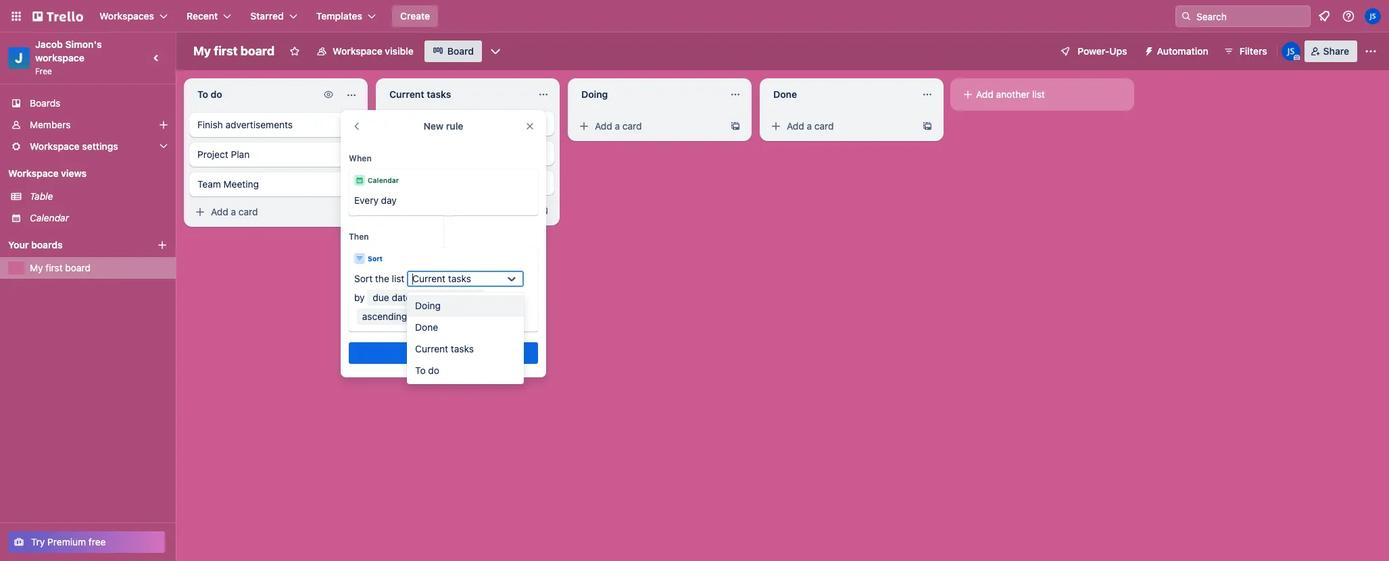 Task type: vqa. For each thing, say whether or not it's contained in the screenshot.
Team Meeting 'Link'
yes



Task type: describe. For each thing, give the bounding box(es) containing it.
create
[[400, 10, 430, 22]]

sort for sort
[[368, 255, 383, 263]]

1 vertical spatial tasks
[[451, 343, 474, 355]]

finish for current tasks text field
[[389, 118, 415, 129]]

search image
[[1181, 11, 1192, 22]]

1 vertical spatial current
[[415, 343, 448, 355]]

project plan
[[197, 149, 250, 160]]

sm image inside automation button
[[1138, 41, 1157, 59]]

add right day
[[403, 205, 420, 216]]

recent
[[187, 10, 218, 22]]

1 horizontal spatial sm image
[[322, 88, 335, 101]]

star or unstar board image
[[289, 46, 300, 57]]

power-ups
[[1078, 45, 1127, 57]]

workspaces
[[99, 10, 154, 22]]

then
[[349, 232, 369, 242]]

list for sort the list
[[392, 273, 405, 285]]

to do
[[415, 365, 439, 377]]

visible
[[385, 45, 414, 57]]

sort for sort the list
[[354, 273, 373, 285]]

when
[[349, 153, 372, 164]]

workspace visible
[[333, 45, 414, 57]]

table
[[30, 191, 53, 202]]

table link
[[30, 190, 168, 203]]

free
[[89, 537, 106, 548]]

members link
[[0, 114, 176, 136]]

add another list
[[976, 89, 1045, 100]]

workspace views
[[8, 168, 87, 179]]

finish advertisements link for current tasks text field
[[381, 112, 554, 136]]

add a card down doing text field
[[595, 120, 642, 132]]

To do text field
[[189, 84, 316, 105]]

recent button
[[179, 5, 240, 27]]

create from template… image
[[346, 207, 357, 218]]

boards
[[31, 239, 63, 251]]

add down done text field
[[787, 120, 804, 132]]

0 vertical spatial tasks
[[448, 273, 471, 285]]

0 horizontal spatial jacob simon (jacobsimon16) image
[[1282, 42, 1301, 61]]

simon's
[[65, 39, 102, 50]]

workspace for workspace visible
[[333, 45, 382, 57]]

new
[[435, 347, 453, 359]]

automation button
[[1138, 41, 1217, 62]]

try premium free button
[[8, 532, 165, 554]]

my first board inside board name text field
[[193, 44, 275, 58]]

team meeting for to do "text box"
[[197, 178, 259, 190]]

finish advertisements for to do "text box"
[[197, 119, 293, 130]]

day
[[381, 195, 397, 206]]

customize views image
[[489, 45, 502, 58]]

Done text field
[[765, 84, 914, 105]]

board inside my first board link
[[65, 262, 91, 274]]

new
[[424, 120, 444, 132]]

team meeting link for to do "text box"
[[189, 172, 362, 197]]

do
[[428, 365, 439, 377]]

views
[[61, 168, 87, 179]]

finish advertisements for current tasks text field
[[389, 118, 485, 129]]

0 horizontal spatial first
[[46, 262, 63, 274]]

share
[[1324, 45, 1349, 57]]

by
[[354, 292, 365, 304]]

create from template… image for doing text field
[[730, 121, 741, 132]]

primary element
[[0, 0, 1389, 32]]

a down plan
[[231, 206, 236, 218]]

rule inside the add new rule button
[[456, 347, 473, 359]]

2 horizontal spatial sm image
[[577, 120, 591, 133]]

workspaces button
[[91, 5, 176, 27]]

jacob simon's workspace free
[[35, 39, 104, 76]]

workspace visible button
[[308, 41, 422, 62]]

0 vertical spatial current
[[412, 273, 446, 285]]

open information menu image
[[1342, 9, 1356, 23]]

add another list link
[[956, 84, 1129, 105]]

date
[[392, 292, 411, 304]]

create from template… image for done text field
[[922, 121, 933, 132]]

workspace settings button
[[0, 136, 176, 158]]

team for team meeting link related to to do "text box"
[[197, 178, 221, 190]]

ascending
[[362, 311, 407, 322]]

add inside "link"
[[976, 89, 994, 100]]

settings
[[82, 141, 118, 152]]

card for create from template… image to the left
[[431, 205, 450, 216]]

project
[[197, 149, 228, 160]]

due
[[373, 292, 389, 304]]

a down done text field
[[807, 120, 812, 132]]

this member is an admin of this board. image
[[1294, 55, 1300, 61]]



Task type: locate. For each thing, give the bounding box(es) containing it.
advertisements for to do "text box"
[[225, 119, 293, 130]]

add a card down plan
[[211, 206, 258, 218]]

add inside button
[[414, 347, 432, 359]]

done
[[415, 322, 438, 333]]

0 horizontal spatial finish advertisements link
[[189, 113, 362, 137]]

filters button
[[1219, 41, 1271, 62]]

1 horizontal spatial team meeting
[[389, 177, 451, 189]]

0 vertical spatial current tasks
[[412, 273, 471, 285]]

create button
[[392, 5, 438, 27]]

1 horizontal spatial board
[[240, 44, 275, 58]]

0 horizontal spatial team
[[197, 178, 221, 190]]

1 horizontal spatial list
[[1032, 89, 1045, 100]]

0 horizontal spatial my first board
[[30, 262, 91, 274]]

card
[[623, 120, 642, 132], [815, 120, 834, 132], [431, 205, 450, 216], [239, 206, 258, 218]]

to
[[415, 365, 426, 377]]

advertisements
[[417, 118, 485, 129], [225, 119, 293, 130]]

jacob simon (jacobsimon16) image right "filters"
[[1282, 42, 1301, 61]]

back to home image
[[32, 5, 83, 27]]

my down recent
[[193, 44, 211, 58]]

2 horizontal spatial create from template… image
[[922, 121, 933, 132]]

j link
[[8, 47, 30, 69]]

0 horizontal spatial meeting
[[224, 178, 259, 190]]

board down the starred
[[240, 44, 275, 58]]

starred button
[[242, 5, 305, 27]]

jacob simon (jacobsimon16) image inside the primary element
[[1365, 8, 1381, 24]]

team meeting up day
[[389, 177, 451, 189]]

workspace for workspace views
[[8, 168, 59, 179]]

jacob simon (jacobsimon16) image
[[1365, 8, 1381, 24], [1282, 42, 1301, 61]]

1 horizontal spatial my
[[193, 44, 211, 58]]

sm image
[[322, 88, 335, 101], [577, 120, 591, 133], [193, 206, 207, 219]]

workspace
[[333, 45, 382, 57], [30, 141, 80, 152], [8, 168, 59, 179]]

boards link
[[0, 93, 176, 114]]

team
[[389, 177, 413, 189], [197, 178, 221, 190]]

list for add another list
[[1032, 89, 1045, 100]]

my inside board name text field
[[193, 44, 211, 58]]

automation
[[1157, 45, 1209, 57]]

every day
[[354, 195, 397, 206]]

1 vertical spatial my
[[30, 262, 43, 274]]

0 vertical spatial first
[[214, 44, 238, 58]]

advertisements down current tasks text field
[[417, 118, 485, 129]]

add a card down done text field
[[787, 120, 834, 132]]

1 vertical spatial calendar
[[30, 212, 69, 224]]

list
[[1032, 89, 1045, 100], [392, 273, 405, 285]]

team meeting link
[[381, 171, 554, 195], [189, 172, 362, 197]]

templates
[[316, 10, 362, 22]]

add a card link
[[573, 117, 725, 136], [765, 117, 917, 136], [381, 201, 533, 220], [189, 203, 341, 222]]

card for create from template… image for done text field
[[815, 120, 834, 132]]

your boards with 1 items element
[[8, 237, 137, 254]]

0 horizontal spatial finish
[[197, 119, 223, 130]]

finish advertisements link for to do "text box"
[[189, 113, 362, 137]]

tasks
[[448, 273, 471, 285], [451, 343, 474, 355]]

team up day
[[389, 177, 413, 189]]

card down plan
[[239, 206, 258, 218]]

1 vertical spatial first
[[46, 262, 63, 274]]

0 horizontal spatial my
[[30, 262, 43, 274]]

2 vertical spatial workspace
[[8, 168, 59, 179]]

finish advertisements up plan
[[197, 119, 293, 130]]

every
[[354, 195, 379, 206]]

0 horizontal spatial create from template… image
[[538, 206, 549, 216]]

1 vertical spatial list
[[392, 273, 405, 285]]

0 horizontal spatial calendar
[[30, 212, 69, 224]]

calendar
[[368, 176, 399, 185], [30, 212, 69, 224]]

0 notifications image
[[1316, 8, 1333, 24]]

team for current tasks text field's team meeting link
[[389, 177, 413, 189]]

1 vertical spatial rule
[[456, 347, 473, 359]]

list right the
[[392, 273, 405, 285]]

0 vertical spatial jacob simon (jacobsimon16) image
[[1365, 8, 1381, 24]]

1 horizontal spatial team meeting link
[[381, 171, 554, 195]]

finish advertisements down current tasks text field
[[389, 118, 485, 129]]

1 vertical spatial sm image
[[577, 120, 591, 133]]

card down doing text field
[[623, 120, 642, 132]]

sm image
[[1138, 41, 1157, 59], [961, 88, 975, 101], [769, 120, 783, 133], [385, 204, 399, 218]]

my
[[193, 44, 211, 58], [30, 262, 43, 274]]

jacob
[[35, 39, 63, 50]]

card right day
[[431, 205, 450, 216]]

another
[[996, 89, 1030, 100]]

my first board link
[[30, 262, 168, 275]]

1 horizontal spatial finish advertisements
[[389, 118, 485, 129]]

finish up 'project'
[[197, 119, 223, 130]]

my first board down "recent" popup button
[[193, 44, 275, 58]]

first
[[214, 44, 238, 58], [46, 262, 63, 274]]

workspace inside button
[[333, 45, 382, 57]]

1 horizontal spatial team
[[389, 177, 413, 189]]

filters
[[1240, 45, 1267, 57]]

1 vertical spatial my first board
[[30, 262, 91, 274]]

board
[[447, 45, 474, 57]]

0 horizontal spatial list
[[392, 273, 405, 285]]

first inside board name text field
[[214, 44, 238, 58]]

calendar up day
[[368, 176, 399, 185]]

current up "do"
[[415, 343, 448, 355]]

0 horizontal spatial team meeting
[[197, 178, 259, 190]]

finish advertisements link down current tasks text field
[[381, 112, 554, 136]]

plan
[[231, 149, 250, 160]]

0 vertical spatial list
[[1032, 89, 1045, 100]]

workspace navigation collapse icon image
[[147, 49, 166, 68]]

advertisements for current tasks text field
[[417, 118, 485, 129]]

members
[[30, 119, 71, 130]]

list inside add another list "link"
[[1032, 89, 1045, 100]]

Board name text field
[[187, 41, 281, 62]]

0 vertical spatial sort
[[368, 255, 383, 263]]

Search field
[[1192, 6, 1310, 26]]

team meeting link down new rule
[[381, 171, 554, 195]]

the
[[375, 273, 389, 285]]

workspace down templates popup button
[[333, 45, 382, 57]]

j
[[15, 50, 23, 66]]

0 vertical spatial board
[[240, 44, 275, 58]]

sort
[[368, 255, 383, 263], [354, 273, 373, 285]]

0 vertical spatial my
[[193, 44, 211, 58]]

templates button
[[308, 5, 384, 27]]

sort up sort the list
[[368, 255, 383, 263]]

your
[[8, 239, 29, 251]]

my first board
[[193, 44, 275, 58], [30, 262, 91, 274]]

doing
[[415, 300, 441, 312]]

team meeting link for current tasks text field
[[381, 171, 554, 195]]

1 horizontal spatial create from template… image
[[730, 121, 741, 132]]

finish advertisements link up project plan link
[[189, 113, 362, 137]]

current tasks
[[412, 273, 471, 285], [415, 343, 474, 355]]

ups
[[1110, 45, 1127, 57]]

meeting for team meeting link related to to do "text box"
[[224, 178, 259, 190]]

power-ups button
[[1051, 41, 1135, 62]]

jacob simon's workspace link
[[35, 39, 104, 64]]

team meeting link down project plan link
[[189, 172, 362, 197]]

show menu image
[[1364, 45, 1378, 58]]

1 vertical spatial board
[[65, 262, 91, 274]]

2 vertical spatial sm image
[[193, 206, 207, 219]]

add
[[976, 89, 994, 100], [595, 120, 612, 132], [787, 120, 804, 132], [403, 205, 420, 216], [211, 206, 228, 218], [414, 347, 432, 359]]

free
[[35, 66, 52, 76]]

boards
[[30, 97, 60, 109]]

add up to
[[414, 347, 432, 359]]

0 vertical spatial calendar
[[368, 176, 399, 185]]

1 vertical spatial current tasks
[[415, 343, 474, 355]]

rule
[[446, 120, 463, 132], [456, 347, 473, 359]]

team meeting down project plan
[[197, 178, 259, 190]]

first down "recent" popup button
[[214, 44, 238, 58]]

meeting for current tasks text field's team meeting link
[[416, 177, 451, 189]]

a right day
[[423, 205, 428, 216]]

card for create from template… image corresponding to doing text field
[[623, 120, 642, 132]]

1 vertical spatial workspace
[[30, 141, 80, 152]]

share button
[[1305, 41, 1358, 62]]

advertisements down to do "text box"
[[225, 119, 293, 130]]

team meeting
[[389, 177, 451, 189], [197, 178, 259, 190]]

0 horizontal spatial advertisements
[[225, 119, 293, 130]]

power-
[[1078, 45, 1110, 57]]

workspace down members
[[30, 141, 80, 152]]

finish for to do "text box"
[[197, 119, 223, 130]]

Current tasks text field
[[381, 84, 530, 105]]

my down 'your boards'
[[30, 262, 43, 274]]

Doing text field
[[573, 84, 722, 105]]

meeting
[[416, 177, 451, 189], [224, 178, 259, 190]]

1 horizontal spatial finish
[[389, 118, 415, 129]]

starred
[[250, 10, 284, 22]]

finish left new
[[389, 118, 415, 129]]

1 horizontal spatial first
[[214, 44, 238, 58]]

project plan link
[[189, 143, 362, 167]]

try premium free
[[31, 537, 106, 548]]

board down your boards with 1 items element
[[65, 262, 91, 274]]

current
[[412, 273, 446, 285], [415, 343, 448, 355]]

card for create from template… icon
[[239, 206, 258, 218]]

add board image
[[157, 240, 168, 251]]

1 vertical spatial jacob simon (jacobsimon16) image
[[1282, 42, 1301, 61]]

current tasks up "do"
[[415, 343, 474, 355]]

team down 'project'
[[197, 178, 221, 190]]

your boards
[[8, 239, 63, 251]]

new rule
[[424, 120, 463, 132]]

add new rule button
[[349, 343, 538, 364]]

1 horizontal spatial advertisements
[[417, 118, 485, 129]]

0 horizontal spatial sm image
[[193, 206, 207, 219]]

0 vertical spatial workspace
[[333, 45, 382, 57]]

jacob simon (jacobsimon16) image right open information menu image
[[1365, 8, 1381, 24]]

finish advertisements link
[[381, 112, 554, 136], [189, 113, 362, 137]]

0 vertical spatial sm image
[[322, 88, 335, 101]]

1 horizontal spatial meeting
[[416, 177, 451, 189]]

sort left the
[[354, 273, 373, 285]]

board
[[240, 44, 275, 58], [65, 262, 91, 274]]

1 horizontal spatial jacob simon (jacobsimon16) image
[[1365, 8, 1381, 24]]

create from template… image
[[730, 121, 741, 132], [922, 121, 933, 132], [538, 206, 549, 216]]

1 horizontal spatial finish advertisements link
[[381, 112, 554, 136]]

add left another
[[976, 89, 994, 100]]

add new rule
[[414, 347, 473, 359]]

team meeting for current tasks text field
[[389, 177, 451, 189]]

add down project plan
[[211, 206, 228, 218]]

0 horizontal spatial board
[[65, 262, 91, 274]]

0 horizontal spatial finish advertisements
[[197, 119, 293, 130]]

try
[[31, 537, 45, 548]]

premium
[[47, 537, 86, 548]]

board link
[[424, 41, 482, 62]]

list right another
[[1032, 89, 1045, 100]]

add down doing text field
[[595, 120, 612, 132]]

0 vertical spatial rule
[[446, 120, 463, 132]]

0 horizontal spatial team meeting link
[[189, 172, 362, 197]]

current tasks up doing
[[412, 273, 471, 285]]

calendar link
[[30, 212, 168, 225]]

workspace settings
[[30, 141, 118, 152]]

my first board down your boards with 1 items element
[[30, 262, 91, 274]]

due date
[[373, 292, 411, 304]]

a down doing text field
[[615, 120, 620, 132]]

card down done text field
[[815, 120, 834, 132]]

workspace inside dropdown button
[[30, 141, 80, 152]]

1 horizontal spatial my first board
[[193, 44, 275, 58]]

workspace for workspace settings
[[30, 141, 80, 152]]

add a card right day
[[403, 205, 450, 216]]

current up doing
[[412, 273, 446, 285]]

first down boards
[[46, 262, 63, 274]]

0 vertical spatial my first board
[[193, 44, 275, 58]]

workspace
[[35, 52, 84, 64]]

meeting down new
[[416, 177, 451, 189]]

1 horizontal spatial calendar
[[368, 176, 399, 185]]

meeting down plan
[[224, 178, 259, 190]]

workspace up table
[[8, 168, 59, 179]]

sm image inside add another list "link"
[[961, 88, 975, 101]]

board inside board name text field
[[240, 44, 275, 58]]

sort the list
[[354, 273, 405, 285]]

1 vertical spatial sort
[[354, 273, 373, 285]]

calendar down table
[[30, 212, 69, 224]]



